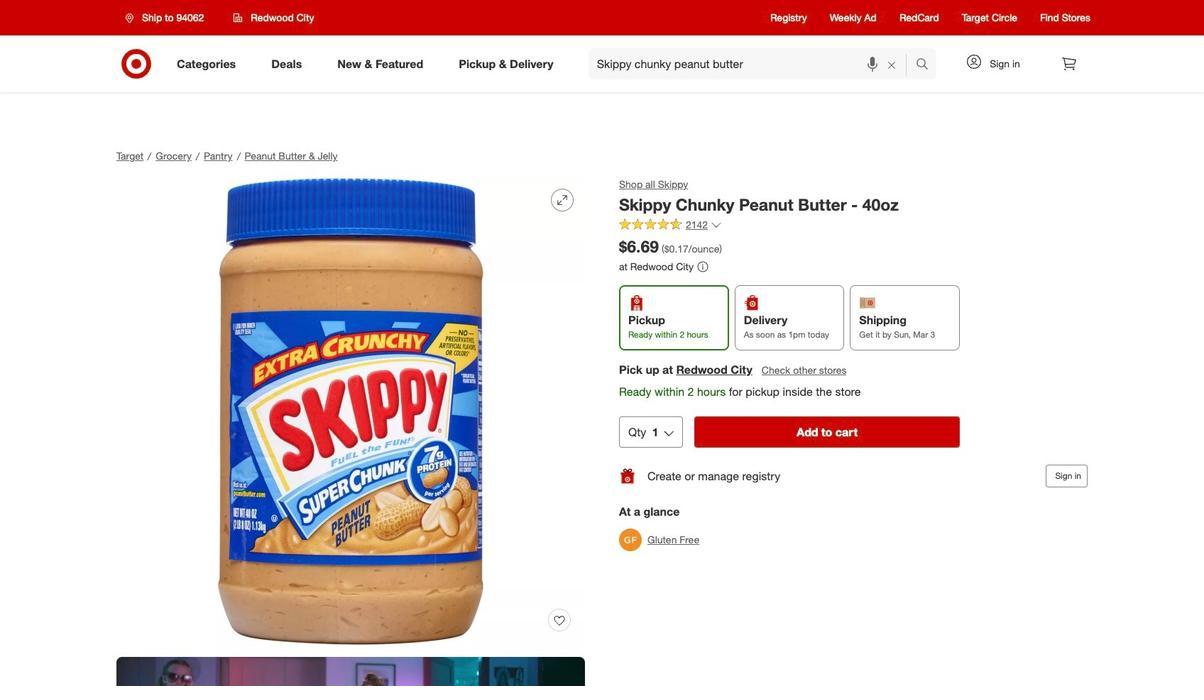Task type: vqa. For each thing, say whether or not it's contained in the screenshot.
'What can we help you find? suggestions appear below' SEARCH FIELD
yes



Task type: describe. For each thing, give the bounding box(es) containing it.
What can we help you find? suggestions appear below search field
[[589, 48, 920, 80]]



Task type: locate. For each thing, give the bounding box(es) containing it.
image gallery element
[[116, 178, 585, 687]]

skippy chunky peanut butter - 40oz, 1 of 16 image
[[116, 178, 585, 646]]



